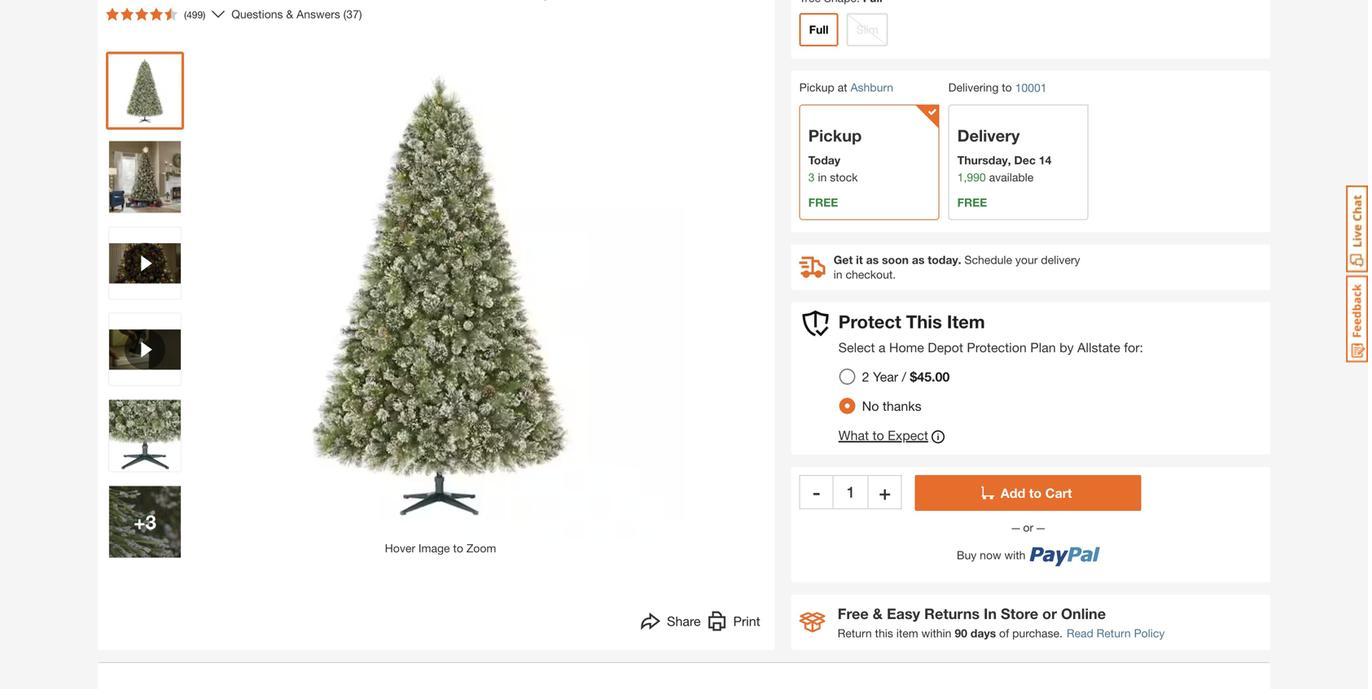 Task type: describe. For each thing, give the bounding box(es) containing it.
protect
[[839, 311, 901, 332]]

14
[[1039, 153, 1052, 167]]

(499)
[[184, 9, 205, 20]]

buy now with button
[[915, 536, 1141, 567]]

pickup today 3 in stock
[[808, 126, 862, 184]]

10001 link
[[1015, 79, 1047, 96]]

pickup for pickup today 3 in stock
[[808, 126, 862, 145]]

live chat image
[[1346, 186, 1368, 273]]

at
[[838, 81, 847, 94]]

depot
[[928, 340, 963, 355]]

checkout.
[[846, 268, 896, 281]]

slim button
[[847, 13, 888, 46]]

soon
[[882, 253, 909, 267]]

to inside 'button'
[[453, 542, 463, 555]]

what
[[839, 428, 869, 443]]

in for schedule
[[834, 268, 843, 281]]

home accents holiday pre lit christmas trees 23pg90019 64.0 image
[[109, 55, 181, 126]]

to for expect
[[873, 428, 884, 443]]

- button
[[799, 475, 834, 510]]

ashburn button
[[851, 81, 893, 94]]

in
[[984, 605, 997, 623]]

delivery
[[1041, 253, 1080, 267]]

thursday,
[[957, 153, 1011, 167]]

hover
[[385, 542, 415, 555]]

get it as soon as today.
[[834, 253, 961, 267]]

slim
[[856, 23, 878, 36]]

in for pickup
[[818, 170, 827, 184]]

allstate
[[1077, 340, 1120, 355]]

delivery thursday, dec 14 1,990 available
[[957, 126, 1052, 184]]

no thanks
[[862, 398, 922, 414]]

share
[[667, 614, 701, 629]]

2 year / $45.00
[[862, 369, 950, 385]]

by
[[1060, 340, 1074, 355]]

home accents holiday pre lit christmas trees 23pg90019 40.2 image
[[109, 400, 181, 472]]

read return policy link
[[1067, 625, 1165, 642]]

item
[[896, 627, 918, 640]]

add to cart
[[1001, 486, 1072, 501]]

select
[[839, 340, 875, 355]]

1 vertical spatial 3
[[145, 510, 156, 534]]

home accents holiday pre lit christmas trees 23pg90019 a0.3 image
[[109, 486, 181, 558]]

(499) link
[[99, 1, 225, 27]]

ashburn
[[851, 81, 893, 94]]

questions
[[231, 7, 283, 21]]

hover image to zoom button
[[196, 52, 685, 557]]

-
[[813, 481, 820, 504]]

your
[[1015, 253, 1038, 267]]

what to expect
[[839, 428, 928, 443]]

to for cart
[[1029, 486, 1042, 501]]

(499) button
[[99, 1, 212, 27]]

no
[[862, 398, 879, 414]]

/
[[902, 369, 906, 385]]

add to cart button
[[915, 475, 1141, 511]]

home
[[889, 340, 924, 355]]

expect
[[888, 428, 928, 443]]

store
[[1001, 605, 1038, 623]]

buy
[[957, 549, 977, 562]]

dec
[[1014, 153, 1036, 167]]

icon image
[[799, 613, 825, 633]]

for:
[[1124, 340, 1143, 355]]

thanks
[[883, 398, 922, 414]]

1 as from the left
[[866, 253, 879, 267]]



Task type: locate. For each thing, give the bounding box(es) containing it.
0 vertical spatial &
[[286, 7, 293, 21]]

0 vertical spatial or
[[1020, 521, 1037, 534]]

today.
[[928, 253, 961, 267]]

return down free
[[838, 627, 872, 640]]

returns
[[924, 605, 980, 623]]

purchase.
[[1012, 627, 1063, 640]]

free down 1,990
[[957, 196, 987, 209]]

1 horizontal spatial or
[[1042, 605, 1057, 623]]

0 vertical spatial +
[[879, 481, 891, 504]]

+ for +
[[879, 481, 891, 504]]

full
[[809, 23, 829, 36]]

add
[[1001, 486, 1026, 501]]

None field
[[834, 475, 868, 510]]

1 horizontal spatial in
[[834, 268, 843, 281]]

with
[[1005, 549, 1026, 562]]

delivering
[[948, 81, 999, 94]]

delivery
[[957, 126, 1020, 145]]

90
[[955, 627, 967, 640]]

free
[[838, 605, 869, 623]]

& for questions
[[286, 7, 293, 21]]

zoom
[[466, 542, 496, 555]]

& left answers on the left top
[[286, 7, 293, 21]]

pickup up today
[[808, 126, 862, 145]]

1 free from the left
[[808, 196, 838, 209]]

get
[[834, 253, 853, 267]]

6329914715112 image
[[109, 314, 181, 385]]

to left zoom
[[453, 542, 463, 555]]

free down stock
[[808, 196, 838, 209]]

1 vertical spatial or
[[1042, 605, 1057, 623]]

3 inside pickup today 3 in stock
[[808, 170, 815, 184]]

2 as from the left
[[912, 253, 925, 267]]

days
[[971, 627, 996, 640]]

10001
[[1015, 81, 1047, 94]]

1 vertical spatial &
[[873, 605, 883, 623]]

as right it
[[866, 253, 879, 267]]

stock
[[830, 170, 858, 184]]

$45.00
[[910, 369, 950, 385]]

full button
[[799, 13, 838, 46]]

pickup at ashburn
[[799, 81, 893, 94]]

or up purchase.
[[1042, 605, 1057, 623]]

in down today
[[818, 170, 827, 184]]

option group containing 2 year /
[[833, 362, 963, 421]]

0 horizontal spatial as
[[866, 253, 879, 267]]

4.5 stars image
[[106, 8, 178, 21]]

delivering to 10001
[[948, 81, 1047, 94]]

to left 10001 at the top
[[1002, 81, 1012, 94]]

1 horizontal spatial as
[[912, 253, 925, 267]]

today
[[808, 153, 840, 167]]

0 horizontal spatial +
[[134, 510, 145, 534]]

1 horizontal spatial 3
[[808, 170, 815, 184]]

home accents holiday pre lit christmas trees 23pg90019 e1.1 image
[[109, 141, 181, 213]]

(37)
[[343, 7, 362, 21]]

to right what
[[873, 428, 884, 443]]

policy
[[1134, 627, 1165, 640]]

0 horizontal spatial return
[[838, 627, 872, 640]]

online
[[1061, 605, 1106, 623]]

0 vertical spatial 3
[[808, 170, 815, 184]]

questions & answers (37)
[[231, 7, 362, 21]]

to for 10001
[[1002, 81, 1012, 94]]

pickup left at
[[799, 81, 834, 94]]

1 vertical spatial pickup
[[808, 126, 862, 145]]

answers
[[297, 7, 340, 21]]

0 horizontal spatial in
[[818, 170, 827, 184]]

this
[[906, 311, 942, 332]]

or inside free & easy returns in store or online return this item within 90 days of purchase. read return policy
[[1042, 605, 1057, 623]]

1 vertical spatial +
[[134, 510, 145, 534]]

a
[[879, 340, 886, 355]]

+ 3
[[134, 510, 156, 534]]

1 return from the left
[[838, 627, 872, 640]]

to inside delivering to 10001
[[1002, 81, 1012, 94]]

0 vertical spatial pickup
[[799, 81, 834, 94]]

available
[[989, 170, 1034, 184]]

schedule your delivery in checkout.
[[834, 253, 1080, 281]]

easy
[[887, 605, 920, 623]]

protect this item select a home depot protection plan by allstate for:
[[839, 311, 1143, 355]]

to
[[1002, 81, 1012, 94], [873, 428, 884, 443], [1029, 486, 1042, 501], [453, 542, 463, 555]]

or
[[1020, 521, 1037, 534], [1042, 605, 1057, 623]]

option group
[[833, 362, 963, 421]]

in inside pickup today 3 in stock
[[818, 170, 827, 184]]

1 horizontal spatial &
[[873, 605, 883, 623]]

free for delivery
[[957, 196, 987, 209]]

1 horizontal spatial +
[[879, 481, 891, 504]]

feedback link image
[[1346, 275, 1368, 363]]

0 horizontal spatial free
[[808, 196, 838, 209]]

as
[[866, 253, 879, 267], [912, 253, 925, 267]]

in inside schedule your delivery in checkout.
[[834, 268, 843, 281]]

& up this
[[873, 605, 883, 623]]

2
[[862, 369, 869, 385]]

year
[[873, 369, 898, 385]]

print
[[733, 614, 760, 629]]

cart
[[1045, 486, 1072, 501]]

+ button
[[868, 475, 902, 510]]

in down get
[[834, 268, 843, 281]]

item
[[947, 311, 985, 332]]

pickup for pickup at ashburn
[[799, 81, 834, 94]]

return right read
[[1097, 627, 1131, 640]]

0 horizontal spatial or
[[1020, 521, 1037, 534]]

free for pickup
[[808, 196, 838, 209]]

protection
[[967, 340, 1027, 355]]

&
[[286, 7, 293, 21], [873, 605, 883, 623]]

1,990
[[957, 170, 986, 184]]

schedule
[[965, 253, 1012, 267]]

0 vertical spatial in
[[818, 170, 827, 184]]

1 horizontal spatial return
[[1097, 627, 1131, 640]]

now
[[980, 549, 1001, 562]]

0 horizontal spatial 3
[[145, 510, 156, 534]]

buy now with
[[957, 549, 1026, 562]]

share button
[[641, 612, 701, 636]]

1 horizontal spatial free
[[957, 196, 987, 209]]

print button
[[707, 612, 760, 636]]

+ inside button
[[879, 481, 891, 504]]

as right soon
[[912, 253, 925, 267]]

to right add
[[1029, 486, 1042, 501]]

& for free
[[873, 605, 883, 623]]

free
[[808, 196, 838, 209], [957, 196, 987, 209]]

what to expect button
[[839, 427, 945, 447]]

& inside free & easy returns in store or online return this item within 90 days of purchase. read return policy
[[873, 605, 883, 623]]

+ for + 3
[[134, 510, 145, 534]]

return
[[838, 627, 872, 640], [1097, 627, 1131, 640]]

it
[[856, 253, 863, 267]]

free & easy returns in store or online return this item within 90 days of purchase. read return policy
[[838, 605, 1165, 640]]

1 vertical spatial in
[[834, 268, 843, 281]]

within
[[922, 627, 952, 640]]

2 free from the left
[[957, 196, 987, 209]]

read
[[1067, 627, 1094, 640]]

+
[[879, 481, 891, 504], [134, 510, 145, 534]]

of
[[999, 627, 1009, 640]]

image
[[418, 542, 450, 555]]

6329750039112 image
[[109, 227, 181, 299]]

hover image to zoom
[[385, 542, 496, 555]]

2 return from the left
[[1097, 627, 1131, 640]]

this
[[875, 627, 893, 640]]

plan
[[1030, 340, 1056, 355]]

in
[[818, 170, 827, 184], [834, 268, 843, 281]]

or up buy now with button
[[1020, 521, 1037, 534]]

0 horizontal spatial &
[[286, 7, 293, 21]]

3
[[808, 170, 815, 184], [145, 510, 156, 534]]



Task type: vqa. For each thing, say whether or not it's contained in the screenshot.
2nd 1/2 from the right
no



